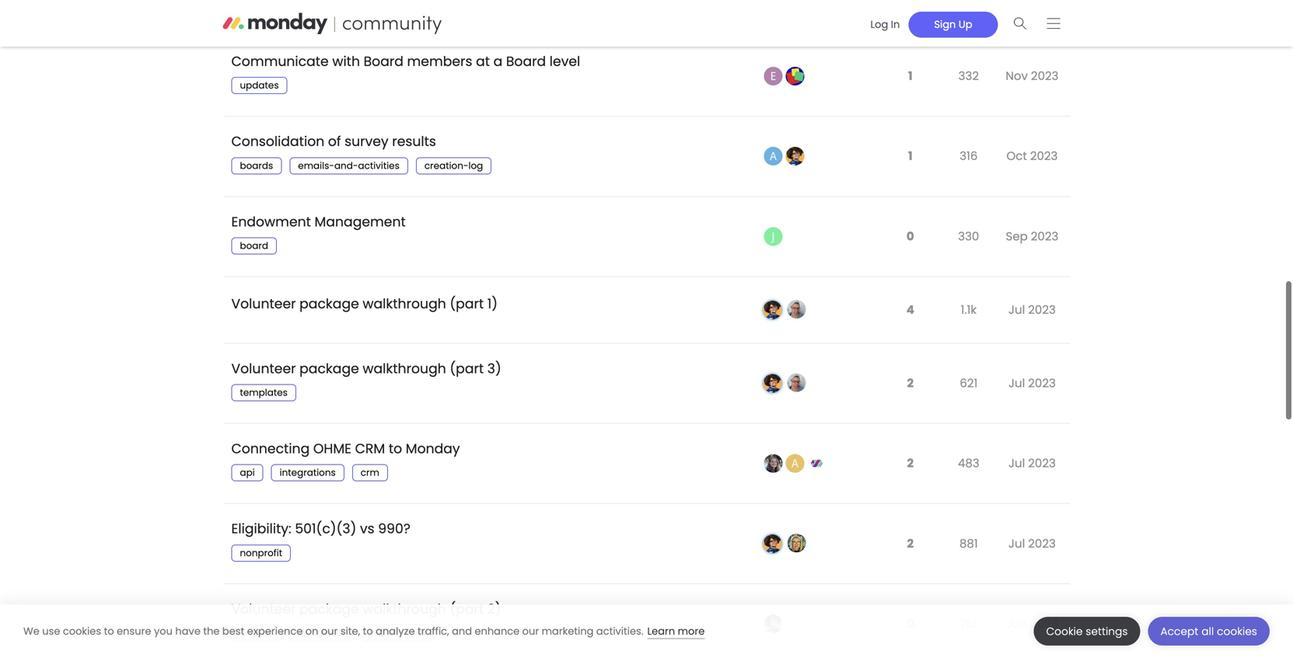 Task type: describe. For each thing, give the bounding box(es) containing it.
communicate with board members at a board level
[[231, 52, 580, 71]]

sign up button
[[909, 11, 998, 38]]

1)
[[487, 295, 498, 313]]

3 2 button from the top
[[903, 527, 918, 562]]

consolidation of survey results
[[231, 132, 436, 151]]

adrienne mccue - frequent poster image for 4
[[787, 300, 806, 319]]

881
[[960, 536, 978, 552]]

sep 2023 link
[[1002, 216, 1063, 257]]

boards for volunteer
[[240, 627, 273, 640]]

4
[[907, 302, 914, 318]]

332
[[959, 68, 979, 84]]

nov 2023
[[1006, 68, 1059, 84]]

volunteer for volunteer package walkthrough (part 2)
[[231, 600, 296, 619]]

boards for consolidation
[[240, 159, 273, 172]]

walkthrough for 3)
[[363, 360, 446, 378]]

cookie
[[1046, 625, 1083, 639]]

integrations
[[280, 467, 336, 480]]

package for volunteer package walkthrough (part 1)
[[300, 295, 359, 313]]

tags list for volunteer package walkthrough (part 2)
[[231, 625, 443, 642]]

tags list for communicate with board members at a board level
[[231, 77, 295, 94]]

2023 for connecting ohme crm to monday
[[1028, 455, 1056, 472]]

jeff wilson - original poster, most recent poster image
[[764, 227, 783, 246]]

1 jul from the top
[[1009, 302, 1025, 318]]

1 for consolidation of survey results
[[908, 148, 913, 165]]

learn more link
[[647, 625, 705, 640]]

board link
[[231, 238, 277, 255]]

1 horizontal spatial to
[[363, 625, 373, 639]]

0 vertical spatial templates link
[[231, 385, 296, 402]]

emails-and-activities link
[[289, 157, 408, 174]]

enhance
[[475, 625, 520, 639]]

crm
[[355, 440, 385, 458]]

2023 for consolidation of survey results
[[1030, 148, 1058, 165]]

jul 2023 for connecting ohme crm to monday
[[1009, 455, 1056, 472]]

monday community forum image
[[223, 12, 472, 34]]

elizabeth frazee - frequent poster image
[[787, 534, 806, 553]]

jul 2023 link for eligibility: 501(c)(3) vs 990?
[[1005, 524, 1060, 564]]

oct 2023 link
[[1003, 136, 1062, 176]]

nonprofit link
[[231, 545, 291, 562]]

endowment management
[[231, 213, 406, 231]]

with
[[332, 52, 360, 71]]

2 our from the left
[[522, 625, 539, 639]]

0 for volunteer package walkthrough (part 2)
[[907, 616, 914, 633]]

0 horizontal spatial templates
[[240, 387, 288, 399]]

483
[[958, 455, 980, 472]]

volunteer package walkthrough (part 2) link
[[231, 589, 501, 631]]

and
[[452, 625, 472, 639]]

activities
[[358, 159, 400, 172]]

connecting
[[231, 440, 310, 458]]

updates link
[[231, 77, 287, 94]]

cookie settings
[[1046, 625, 1128, 639]]

learn
[[647, 625, 675, 639]]

we
[[23, 625, 39, 639]]

emails-and-activities
[[298, 159, 400, 172]]

board
[[240, 239, 268, 252]]

crm link
[[352, 465, 388, 482]]

2023 for communicate with board members at a board level
[[1031, 68, 1059, 84]]

all
[[1202, 625, 1214, 639]]

accept all cookies
[[1161, 625, 1257, 639]]

we use cookies to ensure you have the best experience on our site, to analyze traffic, and enhance our marketing activities. learn more
[[23, 625, 705, 639]]

survey
[[345, 132, 389, 151]]

to for monday
[[389, 440, 402, 458]]

api
[[240, 467, 255, 480]]

751
[[960, 616, 978, 633]]

results
[[392, 132, 436, 151]]

jul 2023 for eligibility: 501(c)(3) vs 990?
[[1009, 536, 1056, 552]]

volunteer package walkthrough (part 2)
[[231, 600, 501, 619]]

3 2 from the top
[[907, 536, 914, 552]]

2 board from the left
[[506, 52, 546, 71]]

jul 2023 for volunteer package walkthrough (part 3)
[[1009, 375, 1056, 392]]

eligibility:
[[231, 520, 291, 539]]

search image
[[1014, 18, 1027, 29]]

communicate
[[231, 52, 329, 71]]

log
[[469, 159, 483, 172]]

a
[[493, 52, 503, 71]]

endowment management link
[[231, 201, 406, 243]]

package for volunteer package walkthrough (part 2)
[[300, 600, 359, 619]]

accept all cookies button
[[1148, 617, 1270, 646]]

creation-log
[[425, 159, 483, 172]]

1.1k
[[961, 302, 977, 318]]

crm
[[361, 467, 379, 480]]

tags list for consolidation of survey results
[[231, 157, 499, 174]]

connecting ohme crm to monday link
[[231, 428, 460, 470]]

cookies for all
[[1217, 625, 1257, 639]]

monday
[[406, 440, 460, 458]]

jul for volunteer package walkthrough (part 3)
[[1009, 375, 1025, 392]]

nov
[[1006, 68, 1028, 84]]

2023 for volunteer package walkthrough (part 2)
[[1031, 616, 1058, 633]]

walkthrough for 2)
[[363, 600, 446, 619]]

in
[[891, 17, 900, 31]]

consolidation of survey results link
[[231, 121, 436, 163]]

ensure
[[117, 625, 151, 639]]

tags list for endowment management
[[231, 238, 285, 255]]

menu image
[[1047, 18, 1060, 29]]

1 button for communicate with board members at a board level
[[904, 59, 917, 94]]

cookies for use
[[63, 625, 101, 639]]

cookie settings button
[[1034, 617, 1140, 646]]

(part for 1)
[[450, 295, 484, 313]]

2 for monday
[[907, 455, 914, 472]]

4 button
[[903, 293, 918, 328]]

marketing
[[542, 625, 594, 639]]

1 board from the left
[[364, 52, 404, 71]]

emails-
[[298, 159, 334, 172]]

0 button for volunteer package walkthrough (part 2)
[[903, 607, 918, 642]]

creation-
[[425, 159, 469, 172]]

updates
[[240, 79, 279, 92]]

log in
[[871, 17, 900, 31]]

ricardo - original poster image
[[764, 67, 783, 86]]

workspaces
[[371, 627, 426, 640]]

boards link for volunteer package walkthrough (part 2)
[[231, 625, 282, 642]]

1 horizontal spatial templates
[[298, 627, 346, 640]]

oct
[[1007, 148, 1027, 165]]

2 for 3)
[[907, 375, 914, 392]]

on
[[305, 625, 318, 639]]

1 button for consolidation of survey results
[[904, 139, 917, 174]]

1 jul 2023 from the top
[[1009, 302, 1056, 318]]



Task type: vqa. For each thing, say whether or not it's contained in the screenshot.


Task type: locate. For each thing, give the bounding box(es) containing it.
to left 'ensure'
[[104, 625, 114, 639]]

1 horizontal spatial cookies
[[1217, 625, 1257, 639]]

1 vertical spatial volunteer
[[231, 360, 296, 378]]

oct 2023
[[1007, 148, 1058, 165]]

jun
[[1006, 616, 1027, 633]]

2023 right 483
[[1028, 455, 1056, 472]]

jul right the 1.1k
[[1009, 302, 1025, 318]]

our right on
[[321, 625, 338, 639]]

tags list down endowment
[[231, 238, 285, 255]]

1 jasmine hammond - original poster, most recent poster image from the top
[[762, 374, 783, 394]]

consolidation
[[231, 132, 324, 151]]

1 our from the left
[[321, 625, 338, 639]]

cookies right all
[[1217, 625, 1257, 639]]

2 boards link from the top
[[231, 625, 282, 642]]

5 tags list from the top
[[231, 385, 304, 402]]

2 button for 3)
[[903, 366, 918, 401]]

tags list down communicate
[[231, 77, 295, 94]]

501(c)(3)
[[295, 520, 356, 539]]

2 volunteer from the top
[[231, 360, 296, 378]]

volunteer for volunteer package walkthrough (part 1)
[[231, 295, 296, 313]]

jul 2023 right 881
[[1009, 536, 1056, 552]]

1 boards link from the top
[[231, 157, 282, 174]]

0 vertical spatial 2 button
[[903, 366, 918, 401]]

2)
[[487, 600, 501, 619]]

jun 2023 link
[[1002, 604, 1062, 644]]

(part up and
[[450, 600, 484, 619]]

0 vertical spatial 0 button
[[903, 219, 918, 254]]

activities.
[[596, 625, 644, 639]]

giannis koukounas - most recent poster image
[[786, 67, 804, 86]]

1 for communicate with board members at a board level
[[908, 68, 913, 84]]

2 2 from the top
[[907, 455, 914, 472]]

1 boards from the top
[[240, 159, 273, 172]]

6 tags list from the top
[[231, 465, 396, 482]]

log
[[871, 17, 888, 31]]

jul 2023 link
[[1005, 290, 1060, 330], [1005, 364, 1060, 404], [1005, 444, 1060, 484], [1005, 524, 1060, 564]]

2023 right oct
[[1030, 148, 1058, 165]]

0 vertical spatial (part
[[450, 295, 484, 313]]

3 jul 2023 link from the top
[[1005, 444, 1060, 484]]

2 jul 2023 from the top
[[1009, 375, 1056, 392]]

accept
[[1161, 625, 1199, 639]]

at
[[476, 52, 490, 71]]

volunteer
[[231, 295, 296, 313], [231, 360, 296, 378], [231, 600, 296, 619]]

2023 right jun
[[1031, 616, 1058, 633]]

0 vertical spatial 1 button
[[904, 59, 917, 94]]

traffic,
[[418, 625, 449, 639]]

volunteer package walkthrough (part 1)
[[231, 295, 498, 313]]

1 vertical spatial boards
[[240, 627, 273, 640]]

sign up
[[934, 17, 973, 31]]

to inside connecting ohme crm to monday link
[[389, 440, 402, 458]]

1 0 from the top
[[907, 228, 914, 245]]

2 button left 483
[[903, 446, 918, 481]]

jul 2023 link right 621
[[1005, 364, 1060, 404]]

0 button left 751 on the bottom of the page
[[903, 607, 918, 642]]

jul right 483
[[1009, 455, 1025, 472]]

jul 2023 right the 1.1k
[[1009, 302, 1056, 318]]

2 left 483
[[907, 455, 914, 472]]

jul right 621
[[1009, 375, 1025, 392]]

boards down the 'consolidation'
[[240, 159, 273, 172]]

0 vertical spatial 2
[[907, 375, 914, 392]]

msquare automation solutions - most recent poster image
[[807, 455, 826, 473]]

2 button for monday
[[903, 446, 918, 481]]

1 tags list from the top
[[231, 0, 341, 14]]

the
[[203, 625, 220, 639]]

0 vertical spatial jasmine hammond - original poster, most recent poster image
[[762, 300, 783, 320]]

adrienne mccue - frequent poster image
[[787, 300, 806, 319], [787, 374, 806, 392]]

jul 2023 link right 483
[[1005, 444, 1060, 484]]

boards right the
[[240, 627, 273, 640]]

2 vertical spatial walkthrough
[[363, 600, 446, 619]]

walkthrough up analyze
[[363, 600, 446, 619]]

0 vertical spatial jasmine hammond - original poster, most recent poster image
[[762, 374, 783, 394]]

2023 right sep
[[1031, 228, 1059, 245]]

2023 for endowment management
[[1031, 228, 1059, 245]]

2 left 621
[[907, 375, 914, 392]]

2 (part from the top
[[450, 360, 484, 378]]

1 package from the top
[[300, 295, 359, 313]]

1 vertical spatial templates
[[298, 627, 346, 640]]

board right the a
[[506, 52, 546, 71]]

board right with
[[364, 52, 404, 71]]

tags list down ohme
[[231, 465, 396, 482]]

integrations link
[[271, 465, 344, 482]]

4 jul 2023 link from the top
[[1005, 524, 1060, 564]]

2 jul 2023 link from the top
[[1005, 364, 1060, 404]]

endowment
[[231, 213, 311, 231]]

1 vertical spatial 0
[[907, 616, 914, 633]]

jul 2023 link right the 1.1k
[[1005, 290, 1060, 330]]

0 vertical spatial boards
[[240, 159, 273, 172]]

tags list for connecting ohme crm to monday
[[231, 465, 396, 482]]

990?
[[378, 520, 410, 539]]

more
[[678, 625, 705, 639]]

connecting ohme crm to monday
[[231, 440, 460, 458]]

2023 right 621
[[1028, 375, 1056, 392]]

site,
[[340, 625, 360, 639]]

2 left 881
[[907, 536, 914, 552]]

api link
[[231, 465, 263, 482]]

walkthrough inside 'link'
[[363, 360, 446, 378]]

0 button
[[903, 219, 918, 254], [903, 607, 918, 642]]

(part inside 'link'
[[450, 360, 484, 378]]

0 vertical spatial package
[[300, 295, 359, 313]]

1 vertical spatial jasmine hammond - original poster, most recent poster image
[[764, 615, 783, 634]]

330
[[958, 228, 979, 245]]

jul 2023
[[1009, 302, 1056, 318], [1009, 375, 1056, 392], [1009, 455, 1056, 472], [1009, 536, 1056, 552]]

1 vertical spatial boards link
[[231, 625, 282, 642]]

3 jul 2023 from the top
[[1009, 455, 1056, 472]]

package up on
[[300, 600, 359, 619]]

1 adrienne mccue - frequent poster image from the top
[[787, 300, 806, 319]]

boards link right the
[[231, 625, 282, 642]]

0 vertical spatial boards link
[[231, 157, 282, 174]]

0 horizontal spatial our
[[321, 625, 338, 639]]

creation-log link
[[416, 157, 492, 174]]

tags list containing board
[[231, 238, 285, 255]]

jasmine hammond - most recent poster image
[[786, 147, 804, 166]]

1 vertical spatial jasmine hammond - original poster, most recent poster image
[[762, 534, 783, 554]]

boards
[[240, 159, 273, 172], [240, 627, 273, 640]]

2 1 button from the top
[[904, 139, 917, 174]]

jul 2023 link for connecting ohme crm to monday
[[1005, 444, 1060, 484]]

tags list for volunteer package walkthrough (part 3)
[[231, 385, 304, 402]]

package inside 'link'
[[300, 360, 359, 378]]

2 boards from the top
[[240, 627, 273, 640]]

dialog containing cookie settings
[[0, 605, 1293, 659]]

2 cookies from the left
[[1217, 625, 1257, 639]]

4 jul from the top
[[1009, 536, 1025, 552]]

package up the volunteer package walkthrough (part 3) 'link'
[[300, 295, 359, 313]]

andrés at connex - frequent poster image
[[786, 455, 804, 473]]

0 button left "330"
[[903, 219, 918, 254]]

1 walkthrough from the top
[[363, 295, 446, 313]]

package down volunteer package walkthrough (part 1) link
[[300, 360, 359, 378]]

nov 2023 link
[[1002, 56, 1063, 96]]

volunteer package walkthrough (part 1) link
[[231, 283, 498, 325]]

level
[[550, 52, 580, 71]]

2 0 button from the top
[[903, 607, 918, 642]]

4 tags list from the top
[[231, 238, 285, 255]]

package for volunteer package walkthrough (part 3)
[[300, 360, 359, 378]]

0
[[907, 228, 914, 245], [907, 616, 914, 633]]

boards link for consolidation of survey results
[[231, 157, 282, 174]]

0 horizontal spatial to
[[104, 625, 114, 639]]

tags list down eligibility:
[[231, 545, 299, 562]]

package
[[300, 295, 359, 313], [300, 360, 359, 378], [300, 600, 359, 619]]

cookies inside accept all cookies button
[[1217, 625, 1257, 639]]

our
[[321, 625, 338, 639], [522, 625, 539, 639]]

(part for 2)
[[450, 600, 484, 619]]

2023 for eligibility: 501(c)(3) vs 990?
[[1028, 536, 1056, 552]]

templates
[[240, 387, 288, 399], [298, 627, 346, 640]]

4 jul 2023 from the top
[[1009, 536, 1056, 552]]

2 button
[[903, 366, 918, 401], [903, 446, 918, 481], [903, 527, 918, 562]]

jul for connecting ohme crm to monday
[[1009, 455, 1025, 472]]

0 horizontal spatial board
[[364, 52, 404, 71]]

walkthrough for 1)
[[363, 295, 446, 313]]

7 tags list from the top
[[231, 545, 299, 562]]

tags list for eligibility: 501(c)(3) vs 990?
[[231, 545, 299, 562]]

1 cookies from the left
[[63, 625, 101, 639]]

1 vertical spatial package
[[300, 360, 359, 378]]

analyze
[[376, 625, 415, 639]]

3 tags list from the top
[[231, 157, 499, 174]]

ohme
[[313, 440, 351, 458]]

0 vertical spatial 1
[[908, 68, 913, 84]]

jasmine hammond - original poster, most recent poster image for eligibility: 501(c)(3) vs 990?
[[762, 534, 783, 554]]

tags list containing api
[[231, 465, 396, 482]]

2 0 from the top
[[907, 616, 914, 633]]

2 vertical spatial (part
[[450, 600, 484, 619]]

1 1 button from the top
[[904, 59, 917, 94]]

1 (part from the top
[[450, 295, 484, 313]]

2 vertical spatial 2
[[907, 536, 914, 552]]

management
[[315, 213, 406, 231]]

walkthrough up the volunteer package walkthrough (part 3) 'link'
[[363, 295, 446, 313]]

2 vertical spatial volunteer
[[231, 600, 296, 619]]

sep 2023
[[1006, 228, 1059, 245]]

0 vertical spatial templates
[[240, 387, 288, 399]]

2023 right the nov
[[1031, 68, 1059, 84]]

members
[[407, 52, 472, 71]]

1 jul 2023 link from the top
[[1005, 290, 1060, 330]]

2023 right the 1.1k
[[1028, 302, 1056, 318]]

to for ensure
[[104, 625, 114, 639]]

3 (part from the top
[[450, 600, 484, 619]]

jul 2023 right 483
[[1009, 455, 1056, 472]]

tags list containing updates
[[231, 77, 295, 94]]

2 walkthrough from the top
[[363, 360, 446, 378]]

1 2 from the top
[[907, 375, 914, 392]]

to
[[389, 440, 402, 458], [104, 625, 114, 639], [363, 625, 373, 639]]

1 vertical spatial (part
[[450, 360, 484, 378]]

2 vertical spatial 2 button
[[903, 527, 918, 562]]

1 vertical spatial 1
[[908, 148, 913, 165]]

2 button left 881
[[903, 527, 918, 562]]

2 package from the top
[[300, 360, 359, 378]]

vs
[[360, 520, 375, 539]]

1 button left 316 in the right top of the page
[[904, 139, 917, 174]]

0 button for endowment management
[[903, 219, 918, 254]]

experience
[[247, 625, 303, 639]]

cookies
[[63, 625, 101, 639], [1217, 625, 1257, 639]]

621
[[960, 375, 978, 392]]

tags list down the 'survey' at the top of page
[[231, 157, 499, 174]]

anna - original poster image
[[764, 147, 783, 166]]

eligibility: 501(c)(3) vs 990?
[[231, 520, 410, 539]]

adrienne mccue - frequent poster image for 2
[[787, 374, 806, 392]]

2 2 button from the top
[[903, 446, 918, 481]]

sign
[[934, 17, 956, 31]]

0 vertical spatial volunteer
[[231, 295, 296, 313]]

tags list containing nonprofit
[[231, 545, 299, 562]]

1 vertical spatial walkthrough
[[363, 360, 446, 378]]

1 horizontal spatial board
[[506, 52, 546, 71]]

0 vertical spatial walkthrough
[[363, 295, 446, 313]]

1 vertical spatial adrienne mccue - frequent poster image
[[787, 374, 806, 392]]

2 horizontal spatial to
[[389, 440, 402, 458]]

3 walkthrough from the top
[[363, 600, 446, 619]]

jul 2023 link for volunteer package walkthrough (part 3)
[[1005, 364, 1060, 404]]

2 1 from the top
[[908, 148, 913, 165]]

of
[[328, 132, 341, 151]]

0 left 751 on the bottom of the page
[[907, 616, 914, 633]]

2 jasmine hammond - original poster, most recent poster image from the top
[[762, 534, 783, 554]]

jasmine hammond - original poster, most recent poster image
[[762, 374, 783, 394], [762, 534, 783, 554]]

to right site,
[[363, 625, 373, 639]]

navigation
[[857, 7, 1070, 40]]

jul for eligibility: 501(c)(3) vs 990?
[[1009, 536, 1025, 552]]

1 horizontal spatial our
[[522, 625, 539, 639]]

1 0 button from the top
[[903, 219, 918, 254]]

navigation containing log in
[[857, 7, 1070, 40]]

eligibility: 501(c)(3) vs 990? link
[[231, 508, 410, 550]]

1 vertical spatial templates link
[[289, 625, 354, 642]]

our right enhance
[[522, 625, 539, 639]]

2 tags list from the top
[[231, 77, 295, 94]]

dialog
[[0, 605, 1293, 659]]

2023 right 881
[[1028, 536, 1056, 552]]

jul right 881
[[1009, 536, 1025, 552]]

1 vertical spatial 2 button
[[903, 446, 918, 481]]

1 volunteer from the top
[[231, 295, 296, 313]]

0 horizontal spatial cookies
[[63, 625, 101, 639]]

0 vertical spatial adrienne mccue - frequent poster image
[[787, 300, 806, 319]]

tags list
[[231, 0, 341, 14], [231, 77, 295, 94], [231, 157, 499, 174], [231, 238, 285, 255], [231, 385, 304, 402], [231, 465, 396, 482], [231, 545, 299, 562], [231, 625, 443, 642]]

volunteer inside 'link'
[[231, 360, 296, 378]]

jul
[[1009, 302, 1025, 318], [1009, 375, 1025, 392], [1009, 455, 1025, 472], [1009, 536, 1025, 552]]

jasmine hammond - original poster, most recent poster image for volunteer package walkthrough (part 3)
[[762, 374, 783, 394]]

tags list up communicate
[[231, 0, 341, 14]]

communicate with board members at a board level link
[[231, 40, 580, 82]]

2 adrienne mccue - frequent poster image from the top
[[787, 374, 806, 392]]

1 left 316 in the right top of the page
[[908, 148, 913, 165]]

2 vertical spatial package
[[300, 600, 359, 619]]

1 1 from the top
[[908, 68, 913, 84]]

cookies right use
[[63, 625, 101, 639]]

3 package from the top
[[300, 600, 359, 619]]

2023 for volunteer package walkthrough (part 3)
[[1028, 375, 1056, 392]]

to right crm
[[389, 440, 402, 458]]

1 down log in button
[[908, 68, 913, 84]]

1 button down log in button
[[904, 59, 917, 94]]

up
[[959, 17, 973, 31]]

walkthrough down volunteer package walkthrough (part 1) link
[[363, 360, 446, 378]]

sydney wheeler - original poster image
[[764, 455, 783, 473]]

2 button left 621
[[903, 366, 918, 401]]

and-
[[334, 159, 358, 172]]

jul 2023 link right 881
[[1005, 524, 1060, 564]]

tags list down volunteer package walkthrough (part 2)
[[231, 625, 443, 642]]

3 jul from the top
[[1009, 455, 1025, 472]]

1 vertical spatial 0 button
[[903, 607, 918, 642]]

3)
[[487, 360, 501, 378]]

jasmine hammond - original poster, most recent poster image
[[762, 300, 783, 320], [764, 615, 783, 634]]

log in button
[[862, 11, 909, 38]]

2 jul from the top
[[1009, 375, 1025, 392]]

tags list containing templates
[[231, 385, 304, 402]]

volunteer for volunteer package walkthrough (part 3)
[[231, 360, 296, 378]]

0 left "330"
[[907, 228, 914, 245]]

(part left 3)
[[450, 360, 484, 378]]

board
[[364, 52, 404, 71], [506, 52, 546, 71]]

tags list up "connecting"
[[231, 385, 304, 402]]

1 vertical spatial 1 button
[[904, 139, 917, 174]]

8 tags list from the top
[[231, 625, 443, 642]]

0 vertical spatial 0
[[907, 228, 914, 245]]

jul 2023 right 621
[[1009, 375, 1056, 392]]

(part
[[450, 295, 484, 313], [450, 360, 484, 378], [450, 600, 484, 619]]

3 volunteer from the top
[[231, 600, 296, 619]]

1 vertical spatial 2
[[907, 455, 914, 472]]

boards link down the 'consolidation'
[[231, 157, 282, 174]]

(part left 1)
[[450, 295, 484, 313]]

(part for 3)
[[450, 360, 484, 378]]

0 for endowment management
[[907, 228, 914, 245]]

volunteer package walkthrough (part 3) link
[[231, 348, 501, 390]]

1 2 button from the top
[[903, 366, 918, 401]]

1 button
[[904, 59, 917, 94], [904, 139, 917, 174]]

have
[[175, 625, 201, 639]]



